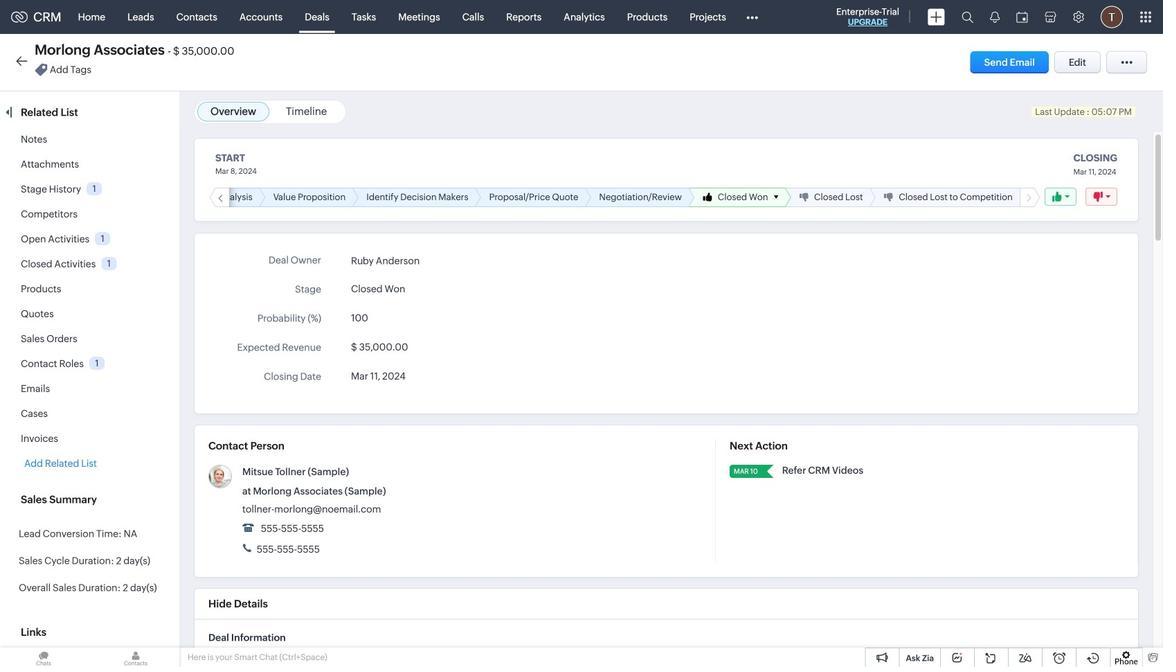 Task type: describe. For each thing, give the bounding box(es) containing it.
contacts image
[[92, 648, 179, 667]]

chats image
[[0, 648, 87, 667]]

signals element
[[982, 0, 1009, 34]]

calendar image
[[1017, 11, 1029, 23]]

profile element
[[1093, 0, 1132, 34]]

Other Modules field
[[738, 6, 767, 28]]

signals image
[[991, 11, 1000, 23]]

search image
[[962, 11, 974, 23]]



Task type: locate. For each thing, give the bounding box(es) containing it.
search element
[[954, 0, 982, 34]]

logo image
[[11, 11, 28, 23]]

create menu element
[[920, 0, 954, 34]]

create menu image
[[928, 9, 946, 25]]

profile image
[[1101, 6, 1124, 28]]



Task type: vqa. For each thing, say whether or not it's contained in the screenshot.
Previous Record image
no



